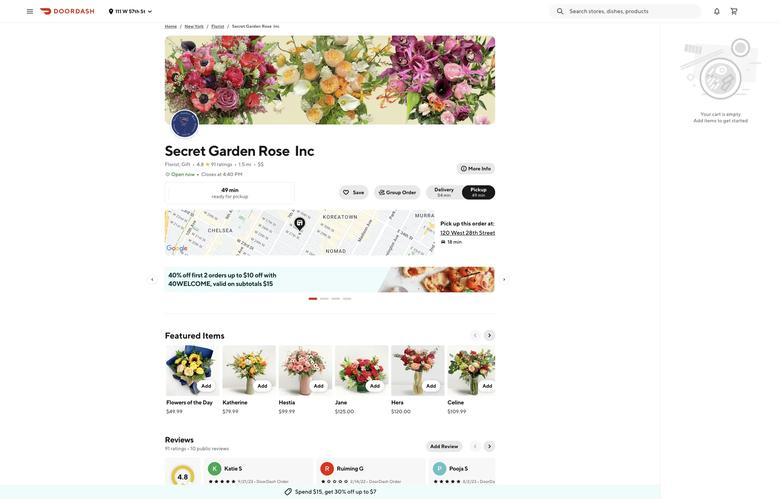 Task type: vqa. For each thing, say whether or not it's contained in the screenshot.
topmost Boy
no



Task type: describe. For each thing, give the bounding box(es) containing it.
91 inside reviews 91 ratings • 10 public reviews
[[165, 446, 170, 452]]

jane $125.00
[[335, 400, 354, 415]]

add for katherine
[[258, 384, 267, 389]]

111 w 57th st button
[[108, 8, 153, 14]]

street
[[479, 230, 495, 236]]

featured
[[165, 331, 201, 341]]

$109.99
[[448, 409, 466, 415]]

florist link
[[211, 23, 224, 30]]

first
[[192, 272, 203, 279]]

• closes at 4:40 pm
[[197, 172, 243, 177]]

8/2/23
[[463, 479, 477, 485]]

30%
[[335, 489, 346, 496]]

map region
[[108, 131, 473, 314]]

york
[[195, 24, 204, 29]]

cart
[[712, 111, 721, 117]]

min right 18
[[453, 239, 462, 245]]

3 / from the left
[[227, 24, 229, 29]]

previous button of carousel image
[[473, 333, 478, 339]]

previous image
[[473, 444, 478, 450]]

1 horizontal spatial off
[[255, 272, 263, 279]]

add inside "your cart is empty add items to get started"
[[694, 118, 704, 124]]

1 / from the left
[[180, 24, 182, 29]]

featured items
[[165, 331, 225, 341]]

valid
[[213, 280, 226, 288]]

at
[[217, 172, 222, 177]]

new
[[185, 24, 194, 29]]

add review button
[[426, 441, 463, 453]]

katherine $79.99
[[223, 400, 247, 415]]

min inside 'delivery 54 min'
[[444, 193, 451, 198]]

1.5
[[239, 162, 245, 167]]

10
[[190, 446, 196, 452]]

ratings inside reviews 91 ratings • 10 public reviews
[[171, 446, 186, 452]]

1 horizontal spatial secret
[[232, 24, 245, 29]]

g
[[359, 466, 364, 473]]

• doordash order for p
[[477, 479, 512, 485]]

jane image
[[335, 346, 389, 396]]

now
[[185, 172, 195, 177]]

review
[[441, 444, 458, 450]]

save button
[[339, 186, 369, 200]]

49 inside pickup 49 min
[[472, 193, 477, 198]]

ruiming g
[[337, 466, 364, 473]]

gift
[[181, 162, 190, 167]]

r
[[325, 465, 330, 473]]

1 vertical spatial garden
[[208, 142, 256, 159]]

2/14/22
[[350, 479, 366, 485]]

order for r
[[390, 479, 401, 485]]

your cart is empty add items to get started
[[694, 111, 748, 124]]

$125.00
[[335, 409, 354, 415]]

is
[[722, 111, 726, 117]]

more info
[[468, 166, 491, 172]]

order
[[472, 220, 487, 227]]

add for flowers of the day
[[201, 384, 211, 389]]

$7
[[370, 489, 376, 496]]

home / new york / florist / secret garden rose  inc
[[165, 24, 280, 29]]

open now
[[171, 172, 195, 177]]

2 / from the left
[[207, 24, 209, 29]]

flowers
[[166, 400, 186, 406]]

add button for hestia
[[310, 381, 328, 392]]

empty
[[727, 111, 741, 117]]

secret garden rose  inc
[[165, 142, 314, 159]]

ready
[[212, 194, 225, 199]]

add for hera
[[426, 384, 436, 389]]

$10
[[243, 272, 254, 279]]

jane
[[335, 400, 347, 406]]

notification bell image
[[713, 7, 721, 15]]

to for $10
[[236, 272, 242, 279]]

group order button
[[374, 186, 420, 200]]

1 vertical spatial secret
[[165, 142, 206, 159]]

0 vertical spatial garden
[[246, 24, 261, 29]]

public
[[197, 446, 211, 452]]

40% off first 2 orders up to $10 off with 40welcome, valid on subtotals $15
[[168, 272, 276, 288]]

subtotals
[[236, 280, 262, 288]]

s for p
[[465, 466, 468, 473]]

Store search: begin typing to search for stores available on DoorDash text field
[[570, 7, 697, 15]]

pick up this order at: 120 west 28th street
[[440, 220, 495, 236]]

home
[[165, 24, 177, 29]]

open menu image
[[26, 7, 34, 15]]

57th
[[129, 8, 139, 14]]

add for celine
[[483, 384, 492, 389]]

spend
[[295, 489, 312, 496]]

hera
[[391, 400, 404, 406]]

mi
[[246, 162, 252, 167]]

p
[[438, 465, 442, 473]]

doordash for p
[[480, 479, 500, 485]]

more info button
[[457, 163, 495, 174]]

$15
[[263, 280, 273, 288]]

9/21/23
[[238, 479, 253, 485]]

1 vertical spatial inc
[[295, 142, 314, 159]]

katherine
[[223, 400, 247, 406]]

• inside reviews 91 ratings • 10 public reviews
[[187, 446, 189, 452]]

hera $120.00
[[391, 400, 411, 415]]

none radio containing delivery
[[426, 186, 467, 200]]

info
[[482, 166, 491, 172]]

order for p
[[500, 479, 512, 485]]

111
[[115, 8, 121, 14]]

hestia image
[[279, 346, 332, 396]]

k
[[213, 465, 217, 473]]

$15,
[[313, 489, 324, 496]]

katherine image
[[223, 346, 276, 396]]

celine $109.99
[[448, 400, 466, 415]]

w
[[122, 8, 128, 14]]

$$
[[258, 162, 264, 167]]

pm
[[235, 172, 243, 177]]

up for 40% off first 2 orders up to $10 off with 40welcome, valid on subtotals $15
[[228, 272, 235, 279]]

delivery
[[435, 187, 454, 193]]

• right gift at the top of page
[[192, 162, 195, 167]]



Task type: locate. For each thing, give the bounding box(es) containing it.
/ right york
[[207, 24, 209, 29]]

1 horizontal spatial ratings
[[217, 162, 232, 167]]

2 s from the left
[[465, 466, 468, 473]]

florist,
[[165, 162, 180, 167]]

your
[[701, 111, 711, 117]]

0 vertical spatial ratings
[[217, 162, 232, 167]]

1 doordash from the left
[[257, 479, 276, 485]]

120 west 28th street link
[[440, 230, 495, 236]]

save
[[353, 190, 364, 196]]

up
[[453, 220, 460, 227], [228, 272, 235, 279], [356, 489, 362, 496]]

to left $10
[[236, 272, 242, 279]]

1 horizontal spatial to
[[364, 489, 369, 496]]

1 horizontal spatial 4.8
[[197, 162, 204, 167]]

1 vertical spatial get
[[325, 489, 333, 496]]

0 horizontal spatial • doordash order
[[254, 479, 289, 485]]

garden up 91 ratings •
[[208, 142, 256, 159]]

49 min ready for pickup
[[212, 187, 248, 199]]

0 horizontal spatial 4.8
[[178, 473, 188, 481]]

items
[[203, 331, 225, 341]]

• doordash order for k
[[254, 479, 289, 485]]

$79.99
[[223, 409, 238, 415]]

at:
[[488, 220, 495, 227]]

group order
[[386, 190, 416, 196]]

s
[[239, 466, 242, 473], [465, 466, 468, 473]]

2 horizontal spatial /
[[227, 24, 229, 29]]

• right mi on the left
[[254, 162, 256, 167]]

off right $10
[[255, 272, 263, 279]]

celine image
[[448, 346, 501, 396]]

•
[[192, 162, 195, 167], [235, 162, 237, 167], [254, 162, 256, 167], [197, 172, 199, 177], [187, 446, 189, 452], [254, 479, 256, 485], [366, 479, 368, 485], [477, 479, 479, 485]]

0 horizontal spatial /
[[180, 24, 182, 29]]

min right '54'
[[444, 193, 451, 198]]

0 horizontal spatial doordash
[[257, 479, 276, 485]]

more
[[468, 166, 481, 172]]

0 vertical spatial inc
[[273, 24, 280, 29]]

1 horizontal spatial inc
[[295, 142, 314, 159]]

2 vertical spatial to
[[364, 489, 369, 496]]

next image
[[487, 444, 492, 450]]

none radio containing pickup
[[462, 186, 495, 200]]

new york link
[[185, 23, 204, 30]]

0 horizontal spatial 49
[[221, 187, 228, 194]]

• left '1.5'
[[235, 162, 237, 167]]

to for get
[[718, 118, 722, 124]]

get right the $15, at the left bottom of page
[[325, 489, 333, 496]]

doordash right 9/21/23
[[257, 479, 276, 485]]

6 add button from the left
[[478, 381, 497, 392]]

hestia $99.99
[[279, 400, 295, 415]]

secret
[[232, 24, 245, 29], [165, 142, 206, 159]]

s right pooja
[[465, 466, 468, 473]]

add for jane
[[370, 384, 380, 389]]

1 horizontal spatial s
[[465, 466, 468, 473]]

0 items, open order cart image
[[730, 7, 739, 15]]

katie s
[[224, 466, 242, 473]]

91 ratings •
[[211, 162, 237, 167]]

49 down more
[[472, 193, 477, 198]]

None radio
[[462, 186, 495, 200]]

secret right florist
[[232, 24, 245, 29]]

4.8
[[197, 162, 204, 167], [178, 473, 188, 481]]

1 vertical spatial to
[[236, 272, 242, 279]]

home link
[[165, 23, 177, 30]]

1 s from the left
[[239, 466, 242, 473]]

s right katie
[[239, 466, 242, 473]]

to inside 40% off first 2 orders up to $10 off with 40welcome, valid on subtotals $15
[[236, 272, 242, 279]]

$49.99
[[166, 409, 183, 415]]

• doordash order
[[254, 479, 289, 485], [366, 479, 401, 485], [477, 479, 512, 485]]

order inside button
[[402, 190, 416, 196]]

closes
[[201, 172, 216, 177]]

40%
[[168, 272, 182, 279]]

orders
[[209, 272, 227, 279]]

order methods option group
[[426, 186, 495, 200]]

for
[[226, 194, 232, 199]]

0 vertical spatial get
[[723, 118, 731, 124]]

secret up gift at the top of page
[[165, 142, 206, 159]]

to left $7 at the left of the page
[[364, 489, 369, 496]]

0 vertical spatial secret
[[232, 24, 245, 29]]

min down more info
[[478, 193, 485, 198]]

get
[[723, 118, 731, 124], [325, 489, 333, 496]]

ratings down 'reviews'
[[171, 446, 186, 452]]

0 horizontal spatial secret
[[165, 142, 206, 159]]

/
[[180, 24, 182, 29], [207, 24, 209, 29], [227, 24, 229, 29]]

ruiming
[[337, 466, 358, 473]]

next button of carousel image
[[487, 333, 492, 339]]

select promotional banner element
[[309, 293, 351, 306]]

0 horizontal spatial 91
[[165, 446, 170, 452]]

0 horizontal spatial to
[[236, 272, 242, 279]]

• right now
[[197, 172, 199, 177]]

st
[[140, 8, 145, 14]]

pooja s
[[449, 466, 468, 473]]

None radio
[[426, 186, 467, 200]]

hera image
[[391, 346, 445, 396]]

0 horizontal spatial off
[[183, 272, 191, 279]]

0 horizontal spatial get
[[325, 489, 333, 496]]

1 horizontal spatial • doordash order
[[366, 479, 401, 485]]

2 horizontal spatial • doordash order
[[477, 479, 512, 485]]

1 horizontal spatial 49
[[472, 193, 477, 198]]

this
[[461, 220, 471, 227]]

min inside 49 min ready for pickup
[[229, 187, 239, 194]]

0 horizontal spatial s
[[239, 466, 242, 473]]

18
[[448, 239, 453, 245]]

2 horizontal spatial doordash
[[480, 479, 500, 485]]

get inside "your cart is empty add items to get started"
[[723, 118, 731, 124]]

secret garden rose  inc image
[[165, 36, 495, 125], [171, 110, 198, 137]]

add button for celine
[[478, 381, 497, 392]]

up down 2/14/22
[[356, 489, 362, 496]]

1 vertical spatial up
[[228, 272, 235, 279]]

• doordash order right 9/21/23
[[254, 479, 289, 485]]

flowers of the day $49.99
[[166, 400, 213, 415]]

doordash for k
[[257, 479, 276, 485]]

49
[[221, 187, 228, 194], [472, 193, 477, 198]]

katie
[[224, 466, 238, 473]]

2 • doordash order from the left
[[366, 479, 401, 485]]

get down is
[[723, 118, 731, 124]]

pooja
[[449, 466, 464, 473]]

powered by google image
[[167, 245, 188, 252]]

add button for flowers of the day
[[197, 381, 215, 392]]

florist
[[211, 24, 224, 29]]

28th
[[466, 230, 478, 236]]

up up on
[[228, 272, 235, 279]]

5 add button from the left
[[422, 381, 441, 392]]

54
[[438, 193, 443, 198]]

pick
[[440, 220, 452, 227]]

2 vertical spatial up
[[356, 489, 362, 496]]

order
[[402, 190, 416, 196], [277, 479, 289, 485], [390, 479, 401, 485], [500, 479, 512, 485]]

add for hestia
[[314, 384, 324, 389]]

add button
[[197, 381, 215, 392], [253, 381, 272, 392], [310, 381, 328, 392], [366, 381, 384, 392], [422, 381, 441, 392], [478, 381, 497, 392]]

91 down reviews link
[[165, 446, 170, 452]]

day
[[203, 400, 213, 406]]

/ right florist
[[227, 24, 229, 29]]

4 add button from the left
[[366, 381, 384, 392]]

1 • doordash order from the left
[[254, 479, 289, 485]]

up inside pick up this order at: 120 west 28th street
[[453, 220, 460, 227]]

2 add button from the left
[[253, 381, 272, 392]]

3 add button from the left
[[310, 381, 328, 392]]

delivery 54 min
[[435, 187, 454, 198]]

• right 2/14/22
[[366, 479, 368, 485]]

doordash for r
[[369, 479, 389, 485]]

0 horizontal spatial inc
[[273, 24, 280, 29]]

1 horizontal spatial 91
[[211, 162, 216, 167]]

111 w 57th st
[[115, 8, 145, 14]]

0 horizontal spatial up
[[228, 272, 235, 279]]

0 vertical spatial to
[[718, 118, 722, 124]]

0 vertical spatial 4.8
[[197, 162, 204, 167]]

• right 9/21/23
[[254, 479, 256, 485]]

1 horizontal spatial /
[[207, 24, 209, 29]]

• doordash order for r
[[366, 479, 401, 485]]

spend $15, get 30% off up to $7
[[295, 489, 376, 496]]

featured items heading
[[165, 330, 225, 342]]

2 doordash from the left
[[369, 479, 389, 485]]

items
[[704, 118, 717, 124]]

2 horizontal spatial off
[[347, 489, 355, 496]]

celine
[[448, 400, 464, 406]]

flowers of the day image
[[166, 346, 220, 396]]

to inside "your cart is empty add items to get started"
[[718, 118, 722, 124]]

florist, gift •
[[165, 162, 195, 167]]

on
[[228, 280, 235, 288]]

1 vertical spatial 4.8
[[178, 473, 188, 481]]

• doordash order right 8/2/23
[[477, 479, 512, 485]]

pickup 49 min
[[471, 187, 487, 198]]

pickup
[[233, 194, 248, 199]]

off right the "30%"
[[347, 489, 355, 496]]

• left 10
[[187, 446, 189, 452]]

3 • doordash order from the left
[[477, 479, 512, 485]]

0 vertical spatial 91
[[211, 162, 216, 167]]

$99.99
[[279, 409, 295, 415]]

reviews link
[[165, 436, 194, 445]]

1 add button from the left
[[197, 381, 215, 392]]

reviews 91 ratings • 10 public reviews
[[165, 436, 229, 452]]

ratings up 4:40
[[217, 162, 232, 167]]

1 vertical spatial 91
[[165, 446, 170, 452]]

1 horizontal spatial get
[[723, 118, 731, 124]]

• right 8/2/23
[[477, 479, 479, 485]]

2
[[204, 272, 208, 279]]

2 horizontal spatial to
[[718, 118, 722, 124]]

up inside 40% off first 2 orders up to $10 off with 40welcome, valid on subtotals $15
[[228, 272, 235, 279]]

1 horizontal spatial doordash
[[369, 479, 389, 485]]

up for spend $15, get 30% off up to $7
[[356, 489, 362, 496]]

min inside pickup 49 min
[[478, 193, 485, 198]]

add button for katherine
[[253, 381, 272, 392]]

doordash up $7 at the left of the page
[[369, 479, 389, 485]]

3 doordash from the left
[[480, 479, 500, 485]]

s for k
[[239, 466, 242, 473]]

of
[[187, 400, 192, 406]]

hestia
[[279, 400, 295, 406]]

up up west
[[453, 220, 460, 227]]

to down "cart"
[[718, 118, 722, 124]]

open
[[171, 172, 184, 177]]

add review
[[430, 444, 458, 450]]

49 inside 49 min ready for pickup
[[221, 187, 228, 194]]

add button for hera
[[422, 381, 441, 392]]

to for $7
[[364, 489, 369, 496]]

off up 40welcome,
[[183, 272, 191, 279]]

49 down 4:40
[[221, 187, 228, 194]]

120
[[440, 230, 450, 236]]

• doordash order up $7 at the left of the page
[[366, 479, 401, 485]]

$120.00
[[391, 409, 411, 415]]

off
[[183, 272, 191, 279], [255, 272, 263, 279], [347, 489, 355, 496]]

add button for jane
[[366, 381, 384, 392]]

1 vertical spatial ratings
[[171, 446, 186, 452]]

doordash right 8/2/23
[[480, 479, 500, 485]]

/ left new
[[180, 24, 182, 29]]

order for k
[[277, 479, 289, 485]]

garden right florist
[[246, 24, 261, 29]]

inc
[[273, 24, 280, 29], [295, 142, 314, 159]]

0 horizontal spatial ratings
[[171, 446, 186, 452]]

west
[[451, 230, 465, 236]]

min down pm
[[229, 187, 239, 194]]

1.5 mi • $$
[[239, 162, 264, 167]]

2 horizontal spatial up
[[453, 220, 460, 227]]

0 vertical spatial up
[[453, 220, 460, 227]]

1 horizontal spatial up
[[356, 489, 362, 496]]

reviews
[[165, 436, 194, 445]]

91 up closes
[[211, 162, 216, 167]]



